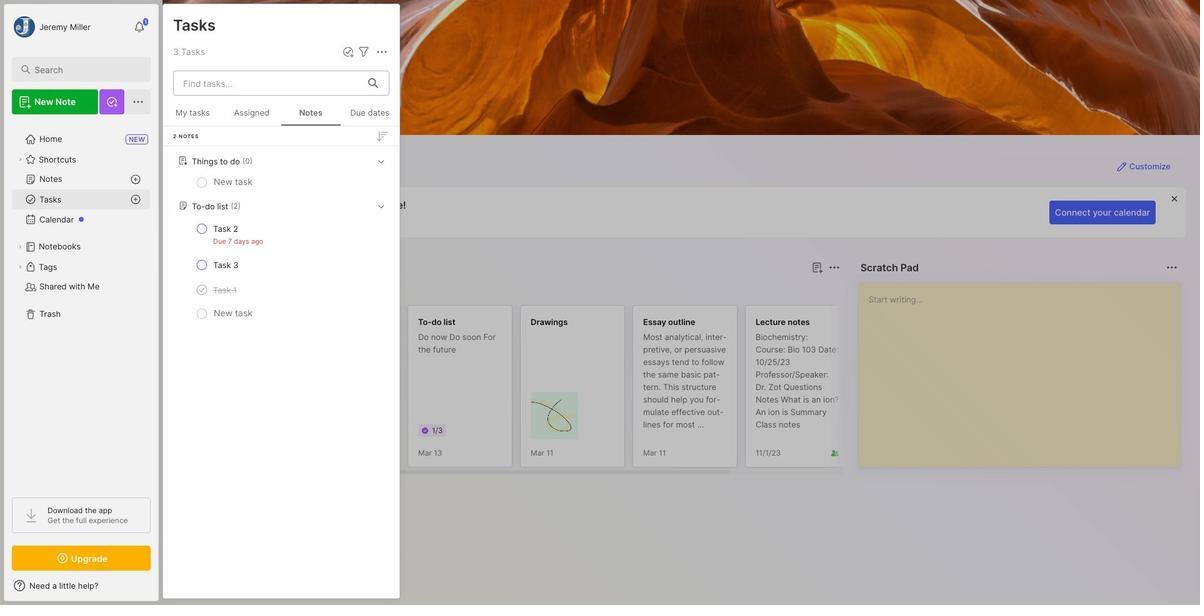 Task type: locate. For each thing, give the bounding box(es) containing it.
row group
[[163, 126, 399, 337], [183, 305, 970, 475]]

0 vertical spatial row
[[168, 218, 394, 251]]

0 horizontal spatial tab
[[185, 283, 222, 298]]

2 vertical spatial row
[[168, 279, 394, 301]]

1 horizontal spatial tab
[[227, 283, 277, 298]]

collapse qa-tasks_sections_bynote_1 image
[[375, 200, 388, 213]]

task 2 1 cell
[[213, 223, 238, 235]]

tab list
[[185, 283, 838, 298]]

new task image
[[342, 46, 354, 58]]

tree
[[4, 122, 158, 486]]

1 vertical spatial row
[[168, 254, 394, 276]]

filter tasks image
[[356, 44, 371, 59]]

None search field
[[34, 62, 139, 77]]

task 1 0 cell
[[213, 284, 237, 296]]

2 row from the top
[[168, 254, 394, 276]]

tab
[[185, 283, 222, 298], [227, 283, 277, 298]]

WHAT'S NEW field
[[4, 576, 158, 596]]

collapse qa-tasks_sections_bynote_0 image
[[375, 155, 388, 168]]

Search text field
[[34, 64, 139, 76]]

More actions and view options field
[[371, 44, 389, 59]]

row
[[168, 218, 394, 251], [168, 254, 394, 276], [168, 279, 394, 301]]



Task type: vqa. For each thing, say whether or not it's contained in the screenshot.
Search text box
yes



Task type: describe. For each thing, give the bounding box(es) containing it.
Sort options field
[[374, 128, 389, 143]]

expand tags image
[[16, 263, 24, 271]]

3 row from the top
[[168, 279, 394, 301]]

1 row from the top
[[168, 218, 394, 251]]

expand notebooks image
[[16, 243, 24, 251]]

none search field inside main "element"
[[34, 62, 139, 77]]

Find tasks… text field
[[176, 73, 361, 93]]

Start writing… text field
[[869, 283, 1180, 457]]

Account field
[[12, 14, 91, 39]]

tree inside main "element"
[[4, 122, 158, 486]]

click to collapse image
[[158, 582, 167, 597]]

task 3 2 cell
[[213, 259, 239, 271]]

main element
[[0, 0, 163, 605]]

2 tab from the left
[[227, 283, 277, 298]]

more actions and view options image
[[374, 44, 389, 59]]

thumbnail image
[[531, 392, 578, 439]]

1 tab from the left
[[185, 283, 222, 298]]

Filter tasks field
[[356, 44, 371, 59]]



